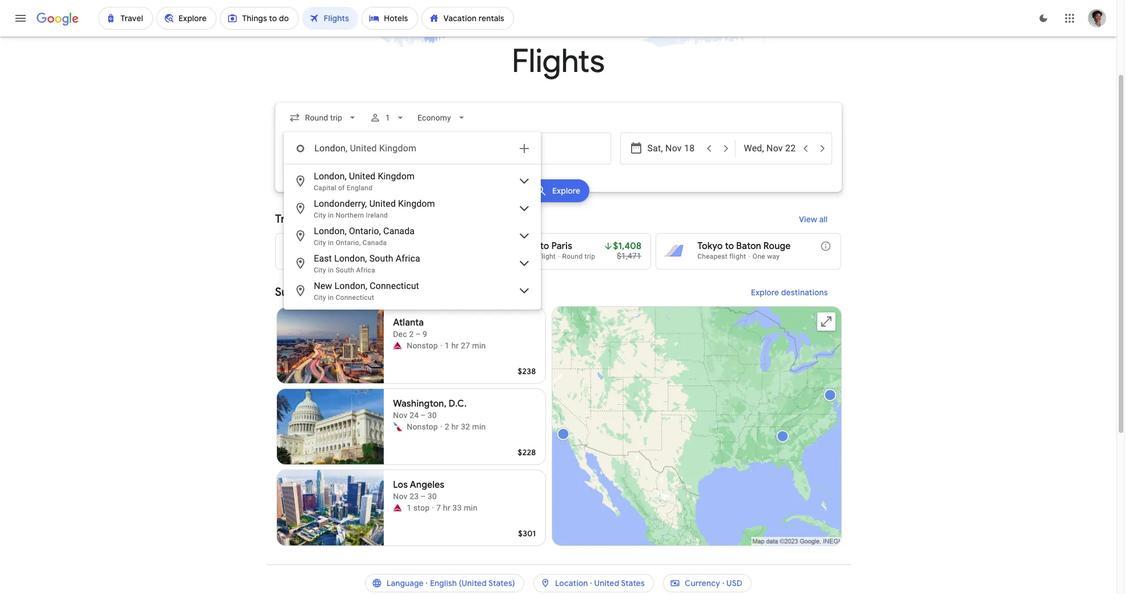 Task type: locate. For each thing, give the bounding box(es) containing it.
 image left 2
[[440, 421, 443, 432]]

cheapest for denver
[[507, 253, 537, 261]]

baton down east london, south africa option
[[390, 285, 421, 299]]

tokyo
[[698, 241, 723, 252]]

 image inside tracked prices region
[[368, 253, 370, 261]]

1 inside 1 popup button
[[385, 113, 390, 122]]

nov down los
[[393, 492, 408, 501]]

min for los angeles
[[464, 503, 478, 512]]

2 horizontal spatial cheapest
[[698, 253, 728, 261]]

ireland
[[366, 211, 388, 219]]

trip down london, ontario, canada option
[[394, 253, 405, 261]]

0 horizontal spatial round
[[372, 253, 392, 261]]

kingdom down 1 popup button
[[379, 143, 417, 154]]

1 vertical spatial min
[[472, 422, 486, 431]]

 image
[[368, 253, 370, 261], [440, 340, 443, 351], [440, 421, 443, 432]]

33
[[453, 503, 462, 512]]

in down londonderry,
[[328, 211, 334, 219]]

2 round from the left
[[562, 253, 583, 261]]

0 horizontal spatial flight
[[349, 253, 365, 261]]

view
[[799, 214, 818, 225]]

1 horizontal spatial to
[[540, 241, 549, 252]]

london, down baton rouge to atlanta
[[334, 253, 367, 264]]

rouge up way
[[764, 241, 791, 252]]

in inside new london, connecticut city in connecticut
[[328, 294, 334, 302]]

1 vertical spatial canada
[[363, 239, 387, 247]]

tracked
[[275, 212, 317, 226]]

south down baton rouge to atlanta
[[369, 253, 393, 264]]

hr for washington, d.c.
[[452, 422, 459, 431]]

cheapest down denver
[[507, 253, 537, 261]]

1 horizontal spatial cheapest flight
[[507, 253, 556, 261]]

london, united kingdom option
[[284, 167, 540, 195]]

1 horizontal spatial cheapest
[[507, 253, 537, 261]]

baton up one on the right of the page
[[736, 241, 761, 252]]

2 nonstop from the top
[[407, 422, 438, 431]]

south up trips
[[336, 266, 354, 274]]

1 vertical spatial south
[[336, 266, 354, 274]]

united states
[[594, 578, 645, 588]]

rouge down east london, south africa option
[[424, 285, 457, 299]]

1 vertical spatial connecticut
[[336, 294, 374, 302]]

in inside the east london, south africa city in south africa
[[328, 266, 334, 274]]

united inside londonderry, united kingdom city in northern ireland
[[369, 198, 396, 209]]

0 vertical spatial kingdom
[[379, 143, 417, 154]]

canada
[[383, 226, 415, 237], [363, 239, 387, 247]]

4 in from the top
[[328, 294, 334, 302]]

list box
[[284, 165, 540, 309]]

2 horizontal spatial flight
[[730, 253, 746, 261]]

cheapest flight for baton
[[317, 253, 365, 261]]

trip left the 1471 us dollars text field
[[585, 253, 595, 261]]

city down new
[[314, 294, 326, 302]]

1 in from the top
[[328, 211, 334, 219]]

to right "tokyo"
[[725, 241, 734, 252]]

0 vertical spatial explore
[[552, 186, 580, 196]]

0 horizontal spatial to
[[373, 241, 383, 252]]

Where else? text field
[[314, 135, 510, 162]]

1 vertical spatial explore
[[751, 287, 779, 298]]

africa
[[396, 253, 420, 264], [356, 266, 375, 274]]

english (united states)
[[430, 578, 515, 588]]

min for washington, d.c.
[[472, 422, 486, 431]]

nov inside washington, d.c. nov 24 – 30
[[393, 411, 408, 420]]

0 vertical spatial nov
[[393, 411, 408, 420]]

baton inside region
[[390, 285, 421, 299]]

cheapest
[[317, 253, 347, 261], [507, 253, 537, 261], [698, 253, 728, 261]]

2 cheapest from the left
[[507, 253, 537, 261]]

1 horizontal spatial rouge
[[424, 285, 457, 299]]

1 flight from the left
[[349, 253, 365, 261]]

united right ‌,
[[350, 143, 377, 154]]

1 vertical spatial nov
[[393, 492, 408, 501]]

city for new london, connecticut
[[314, 294, 326, 302]]

1 vertical spatial kingdom
[[378, 171, 415, 182]]

explore right toggle nearby airports for london, united kingdom icon
[[552, 186, 580, 196]]

 image left 1 hr 27 min at the left bottom
[[440, 340, 443, 351]]

rouge up the east london, south africa city in south africa
[[344, 241, 371, 252]]

round trip
[[372, 253, 405, 261], [562, 253, 595, 261]]

round down baton rouge to atlanta
[[372, 253, 392, 261]]

kingdom for london, united kingdom capital of england
[[378, 171, 415, 182]]

2 vertical spatial 1
[[407, 503, 411, 512]]

$1,471
[[617, 251, 642, 261]]

1 horizontal spatial round trip
[[562, 253, 595, 261]]

3 cheapest from the left
[[698, 253, 728, 261]]

londonderry, united kingdom option
[[284, 195, 540, 222]]

 image down baton rouge to atlanta
[[368, 253, 370, 261]]

london, down the east london, south africa city in south africa
[[335, 280, 367, 291]]

to up the east london, south africa city in south africa
[[373, 241, 383, 252]]

1 horizontal spatial round
[[562, 253, 583, 261]]

cheapest flight down 'denver to paris'
[[507, 253, 556, 261]]

min right 32
[[472, 422, 486, 431]]

enter your origin dialog
[[284, 132, 541, 310]]

in down new
[[328, 294, 334, 302]]

hr right 2
[[452, 422, 459, 431]]

in down east on the top of the page
[[328, 266, 334, 274]]

south
[[369, 253, 393, 264], [336, 266, 354, 274]]

atlanta
[[384, 241, 415, 252], [393, 317, 424, 328]]

to left paris
[[540, 241, 549, 252]]

explore
[[552, 186, 580, 196], [751, 287, 779, 298]]

3 to from the left
[[725, 241, 734, 252]]

1 horizontal spatial africa
[[396, 253, 420, 264]]

hr right 7
[[443, 503, 451, 512]]

flights
[[512, 41, 605, 82]]

1 cheapest from the left
[[317, 253, 347, 261]]

0 vertical spatial  image
[[368, 253, 370, 261]]

1 horizontal spatial trip
[[585, 253, 595, 261]]

0 horizontal spatial trip
[[394, 253, 405, 261]]

1 round from the left
[[372, 253, 392, 261]]

4 city from the top
[[314, 294, 326, 302]]

3 flight from the left
[[730, 253, 746, 261]]

hr
[[452, 341, 459, 350], [452, 422, 459, 431], [443, 503, 451, 512]]

 image for washington,
[[440, 421, 443, 432]]

2 to from the left
[[540, 241, 549, 252]]

london, inside the london, united kingdom capital of england
[[314, 171, 347, 182]]

min right 33 in the bottom of the page
[[464, 503, 478, 512]]

2 nov from the top
[[393, 492, 408, 501]]

city
[[314, 211, 326, 219], [314, 239, 326, 247], [314, 266, 326, 274], [314, 294, 326, 302]]

nonstop
[[407, 341, 438, 350], [407, 422, 438, 431]]

nov
[[393, 411, 408, 420], [393, 492, 408, 501]]

min
[[472, 341, 486, 350], [472, 422, 486, 431], [464, 503, 478, 512]]

0 vertical spatial min
[[472, 341, 486, 350]]

trip
[[394, 253, 405, 261], [585, 253, 595, 261]]

way
[[767, 253, 780, 261]]

denver to paris
[[507, 241, 572, 252]]

1 button
[[365, 104, 411, 131]]

more info image
[[821, 241, 832, 252]]

flight
[[349, 253, 365, 261], [539, 253, 556, 261], [730, 253, 746, 261]]

city down east on the top of the page
[[314, 266, 326, 274]]

2 vertical spatial hr
[[443, 503, 451, 512]]

list box inside the enter your origin dialog
[[284, 165, 540, 309]]

explore down one way
[[751, 287, 779, 298]]

3 in from the top
[[328, 266, 334, 274]]

london, down northern at the left of page
[[314, 226, 347, 237]]

nonstop down 2 – 9
[[407, 341, 438, 350]]

city down londonderry,
[[314, 211, 326, 219]]

32
[[461, 422, 470, 431]]

atlanta inside "atlanta dec 2 – 9"
[[393, 317, 424, 328]]

0 vertical spatial ontario,
[[349, 226, 381, 237]]

1 city from the top
[[314, 211, 326, 219]]

kingdom inside the london, united kingdom capital of england
[[378, 171, 415, 182]]

1 horizontal spatial 1
[[407, 503, 411, 512]]

0 vertical spatial atlanta
[[384, 241, 415, 252]]

$228
[[518, 447, 536, 458]]

london, united kingdom capital of england
[[314, 171, 415, 192]]

cheapest flight down "tokyo"
[[698, 253, 746, 261]]

new london, connecticut option
[[284, 277, 540, 304]]

city up east on the top of the page
[[314, 239, 326, 247]]

1 nov from the top
[[393, 411, 408, 420]]

2 horizontal spatial 1
[[445, 341, 449, 350]]

ontario,
[[349, 226, 381, 237], [336, 239, 361, 247]]

washington,
[[393, 398, 447, 410]]

1 cheapest flight from the left
[[317, 253, 365, 261]]

explore inside 'button'
[[552, 186, 580, 196]]

united up 'ireland'
[[369, 198, 396, 209]]

capital
[[314, 184, 336, 192]]

1 horizontal spatial baton
[[390, 285, 421, 299]]

united
[[350, 143, 377, 154], [349, 171, 376, 182], [369, 198, 396, 209], [594, 578, 619, 588]]

kingdom down london, united kingdom option
[[398, 198, 435, 209]]

1 left "27"
[[445, 341, 449, 350]]

ontario, up baton rouge to atlanta
[[349, 226, 381, 237]]

2 horizontal spatial rouge
[[764, 241, 791, 252]]

‌, united kingdom
[[346, 143, 417, 154]]

hr left "27"
[[452, 341, 459, 350]]

suggested trips from baton rouge
[[275, 285, 457, 299]]

connecticut
[[370, 280, 419, 291], [336, 294, 374, 302]]

suggested
[[275, 285, 332, 299]]

londonderry, united kingdom city in northern ireland
[[314, 198, 435, 219]]

nonstop for atlanta
[[407, 341, 438, 350]]

northern
[[336, 211, 364, 219]]

nov up american 'icon'
[[393, 411, 408, 420]]

london, ontario, canada option
[[284, 222, 540, 250]]

africa up new london, connecticut city in connecticut
[[356, 266, 375, 274]]

usd
[[727, 578, 743, 588]]

0 horizontal spatial round trip
[[372, 253, 405, 261]]

2 horizontal spatial to
[[725, 241, 734, 252]]

in inside londonderry, united kingdom city in northern ireland
[[328, 211, 334, 219]]

in up east on the top of the page
[[328, 239, 334, 247]]

27
[[461, 341, 470, 350]]

1 for 1
[[385, 113, 390, 122]]

1 vertical spatial hr
[[452, 422, 459, 431]]

change appearance image
[[1030, 5, 1057, 32]]

city inside londonderry, united kingdom city in northern ireland
[[314, 211, 326, 219]]

None field
[[284, 107, 363, 128], [413, 107, 472, 128], [284, 107, 363, 128], [413, 107, 472, 128]]

origin, select multiple airports image
[[517, 142, 531, 155]]

list box containing london, united kingdom
[[284, 165, 540, 309]]

1 vertical spatial 1
[[445, 341, 449, 350]]

atlanta inside tracked prices region
[[384, 241, 415, 252]]

londonderry,
[[314, 198, 367, 209]]

east london, south africa option
[[284, 250, 540, 277]]

canada down londonderry, united kingdom 'option'
[[383, 226, 415, 237]]

angeles
[[410, 479, 445, 491]]

nov inside los angeles nov 23 – 30
[[393, 492, 408, 501]]

suggested trips from baton rouge region
[[275, 279, 842, 551]]

2 cheapest flight from the left
[[507, 253, 556, 261]]

in inside the london, ontario, canada city in ontario, canada
[[328, 239, 334, 247]]

0 horizontal spatial cheapest
[[317, 253, 347, 261]]

nonstop down 24 – 30
[[407, 422, 438, 431]]

2 hr 32 min
[[445, 422, 486, 431]]

new
[[314, 280, 332, 291]]

2 vertical spatial  image
[[440, 421, 443, 432]]

one way
[[753, 253, 780, 261]]

0 vertical spatial hr
[[452, 341, 459, 350]]

1 vertical spatial atlanta
[[393, 317, 424, 328]]

cheapest up new
[[317, 253, 347, 261]]

2 round trip from the left
[[562, 253, 595, 261]]

1 trip from the left
[[394, 253, 405, 261]]

view all
[[799, 214, 828, 225]]

baton
[[317, 241, 342, 252], [736, 241, 761, 252], [390, 285, 421, 299]]

united left "states"
[[594, 578, 619, 588]]

explore inside button
[[751, 287, 779, 298]]

destinations
[[781, 287, 828, 298]]

7
[[437, 503, 441, 512]]

1 up ‌, united kingdom
[[385, 113, 390, 122]]

baton up east on the top of the page
[[317, 241, 342, 252]]

kingdom for ‌, united kingdom
[[379, 143, 417, 154]]

kingdom inside londonderry, united kingdom city in northern ireland
[[398, 198, 435, 209]]

stop
[[414, 503, 430, 512]]

to
[[373, 241, 383, 252], [540, 241, 549, 252], [725, 241, 734, 252]]

united inside the london, united kingdom capital of england
[[349, 171, 376, 182]]

rouge
[[344, 241, 371, 252], [764, 241, 791, 252], [424, 285, 457, 299]]

africa down london, ontario, canada option
[[396, 253, 420, 264]]

0 horizontal spatial explore
[[552, 186, 580, 196]]

1 right delta image
[[407, 503, 411, 512]]

2 in from the top
[[328, 239, 334, 247]]

canada up the east london, south africa city in south africa
[[363, 239, 387, 247]]

cheapest down "tokyo"
[[698, 253, 728, 261]]

 image for atlanta
[[440, 340, 443, 351]]

2 horizontal spatial cheapest flight
[[698, 253, 746, 261]]

3 cheapest flight from the left
[[698, 253, 746, 261]]

flight down tokyo to baton rouge
[[730, 253, 746, 261]]

location
[[555, 578, 588, 588]]

flight down 'denver to paris'
[[539, 253, 556, 261]]

round trip down baton rouge to atlanta
[[372, 253, 405, 261]]

1 vertical spatial africa
[[356, 266, 375, 274]]

2
[[445, 422, 449, 431]]

2 city from the top
[[314, 239, 326, 247]]

states)
[[489, 578, 515, 588]]

city inside new london, connecticut city in connecticut
[[314, 294, 326, 302]]

flight down baton rouge to atlanta
[[349, 253, 365, 261]]

2 horizontal spatial baton
[[736, 241, 761, 252]]

to for denver
[[540, 241, 549, 252]]

london, up capital
[[314, 171, 347, 182]]

round
[[372, 253, 392, 261], [562, 253, 583, 261]]

1 nonstop from the top
[[407, 341, 438, 350]]

0 vertical spatial canada
[[383, 226, 415, 237]]

language
[[387, 578, 424, 588]]

min right "27"
[[472, 341, 486, 350]]

city inside the london, ontario, canada city in ontario, canada
[[314, 239, 326, 247]]

0 vertical spatial 1
[[385, 113, 390, 122]]

1 horizontal spatial flight
[[539, 253, 556, 261]]

1
[[385, 113, 390, 122], [445, 341, 449, 350], [407, 503, 411, 512]]

cheapest flight down baton rouge to atlanta
[[317, 253, 365, 261]]

toggle nearby airports for london, united kingdom image
[[517, 174, 531, 188]]

3 city from the top
[[314, 266, 326, 274]]

east london, south africa city in south africa
[[314, 253, 420, 274]]

cheapest flight
[[317, 253, 365, 261], [507, 253, 556, 261], [698, 253, 746, 261]]

0 vertical spatial nonstop
[[407, 341, 438, 350]]

0 horizontal spatial cheapest flight
[[317, 253, 365, 261]]

ontario, down prices
[[336, 239, 361, 247]]

1 horizontal spatial explore
[[751, 287, 779, 298]]

1 horizontal spatial south
[[369, 253, 393, 264]]

explore for explore
[[552, 186, 580, 196]]

0 vertical spatial africa
[[396, 253, 420, 264]]

round down paris
[[562, 253, 583, 261]]

london, inside new london, connecticut city in connecticut
[[335, 280, 367, 291]]

london,
[[314, 171, 347, 182], [314, 226, 347, 237], [334, 253, 367, 264], [335, 280, 367, 291]]

london, inside the east london, south africa city in south africa
[[334, 253, 367, 264]]

 image
[[432, 502, 434, 514]]

2 flight from the left
[[539, 253, 556, 261]]

2 vertical spatial kingdom
[[398, 198, 435, 209]]

kingdom
[[379, 143, 417, 154], [378, 171, 415, 182], [398, 198, 435, 209]]

$301
[[518, 528, 536, 539]]

city for londonderry, united kingdom
[[314, 211, 326, 219]]

hr for atlanta
[[452, 341, 459, 350]]

2 vertical spatial min
[[464, 503, 478, 512]]

kingdom down ‌, united kingdom
[[378, 171, 415, 182]]

round trip down paris
[[562, 253, 595, 261]]

in
[[328, 211, 334, 219], [328, 239, 334, 247], [328, 266, 334, 274], [328, 294, 334, 302]]

1 vertical spatial nonstop
[[407, 422, 438, 431]]

united up england
[[349, 171, 376, 182]]

0 horizontal spatial 1
[[385, 113, 390, 122]]

atlanta dec 2 – 9
[[393, 317, 427, 339]]

los
[[393, 479, 408, 491]]

1 vertical spatial  image
[[440, 340, 443, 351]]



Task type: describe. For each thing, give the bounding box(es) containing it.
Flight search field
[[266, 103, 851, 310]]

trips
[[335, 285, 359, 299]]

rouge inside region
[[424, 285, 457, 299]]

united for london,
[[349, 171, 376, 182]]

nonstop for washington,
[[407, 422, 438, 431]]

7 hr 33 min
[[437, 503, 478, 512]]

1 hr 27 min
[[445, 341, 486, 350]]

one
[[753, 253, 765, 261]]

los angeles nov 23 – 30
[[393, 479, 445, 501]]

nov for washington,
[[393, 411, 408, 420]]

to for tokyo
[[725, 241, 734, 252]]

explore for explore destinations
[[751, 287, 779, 298]]

Return text field
[[744, 133, 797, 164]]

0 vertical spatial south
[[369, 253, 393, 264]]

flight for to
[[349, 253, 365, 261]]

dec
[[393, 330, 407, 339]]

hr for los angeles
[[443, 503, 451, 512]]

‌,
[[346, 143, 348, 154]]

main menu image
[[14, 11, 27, 25]]

united for ‌,
[[350, 143, 377, 154]]

flight for baton
[[730, 253, 746, 261]]

0 vertical spatial connecticut
[[370, 280, 419, 291]]

london, inside the london, ontario, canada city in ontario, canada
[[314, 226, 347, 237]]

in for london,
[[328, 239, 334, 247]]

currency
[[685, 578, 720, 588]]

cheapest flight for denver
[[507, 253, 556, 261]]

0 horizontal spatial rouge
[[344, 241, 371, 252]]

london, ontario, canada city in ontario, canada
[[314, 226, 415, 247]]

238 US dollars text field
[[518, 366, 536, 376]]

in for new
[[328, 294, 334, 302]]

23 – 30
[[410, 492, 437, 501]]

d.c.
[[449, 398, 467, 410]]

1 for 1 hr 27 min
[[445, 341, 449, 350]]

explore button
[[527, 179, 590, 202]]

$238
[[518, 366, 536, 376]]

min for atlanta
[[472, 341, 486, 350]]

baton rouge to atlanta
[[317, 241, 415, 252]]

1 to from the left
[[373, 241, 383, 252]]

1 stop
[[407, 503, 430, 512]]

cheapest flight for tokyo
[[698, 253, 746, 261]]

1 round trip from the left
[[372, 253, 405, 261]]

24 – 30
[[410, 411, 437, 420]]

0 horizontal spatial south
[[336, 266, 354, 274]]

east
[[314, 253, 332, 264]]

cheapest for baton
[[317, 253, 347, 261]]

1 for 1 stop
[[407, 503, 411, 512]]

0 horizontal spatial africa
[[356, 266, 375, 274]]

states
[[621, 578, 645, 588]]

united for londonderry,
[[369, 198, 396, 209]]

301 US dollars text field
[[518, 528, 536, 539]]

1408 US dollars text field
[[613, 241, 642, 252]]

Departure text field
[[648, 133, 700, 164]]

2 – 9
[[409, 330, 427, 339]]

american image
[[393, 422, 402, 431]]

2 trip from the left
[[585, 253, 595, 261]]

new london, connecticut city in connecticut
[[314, 280, 419, 302]]

of
[[338, 184, 345, 192]]

city for london, ontario, canada
[[314, 239, 326, 247]]

denver
[[507, 241, 538, 252]]

flight for paris
[[539, 253, 556, 261]]

toggle nearby airports for londonderry, united kingdom image
[[517, 202, 531, 215]]

cheapest for tokyo
[[698, 253, 728, 261]]

in for londonderry,
[[328, 211, 334, 219]]

delta image
[[393, 341, 402, 350]]

(united
[[459, 578, 487, 588]]

tracked prices
[[275, 212, 353, 226]]

More info text field
[[821, 241, 832, 255]]

0 horizontal spatial baton
[[317, 241, 342, 252]]

tracked prices region
[[275, 206, 842, 270]]

washington, d.c. nov 24 – 30
[[393, 398, 467, 420]]

explore destinations
[[751, 287, 828, 298]]

explore destinations button
[[737, 279, 842, 306]]

nov for los
[[393, 492, 408, 501]]

$1,408
[[613, 241, 642, 252]]

england
[[347, 184, 373, 192]]

all
[[820, 214, 828, 225]]

kingdom for londonderry, united kingdom city in northern ireland
[[398, 198, 435, 209]]

from
[[361, 285, 387, 299]]

delta image
[[393, 503, 402, 512]]

toggle nearby airports for east london, south africa image
[[517, 257, 531, 270]]

paris
[[552, 241, 572, 252]]

prices
[[320, 212, 353, 226]]

tokyo to baton rouge
[[698, 241, 791, 252]]

1 vertical spatial ontario,
[[336, 239, 361, 247]]

Where to? text field
[[450, 133, 611, 165]]

english
[[430, 578, 457, 588]]

228 US dollars text field
[[518, 447, 536, 458]]

toggle nearby airports for new london, connecticut image
[[517, 284, 531, 298]]

toggle nearby airports for london, ontario, canada image
[[517, 229, 531, 243]]

1471 US dollars text field
[[617, 251, 642, 261]]

city inside the east london, south africa city in south africa
[[314, 266, 326, 274]]



Task type: vqa. For each thing, say whether or not it's contained in the screenshot.


